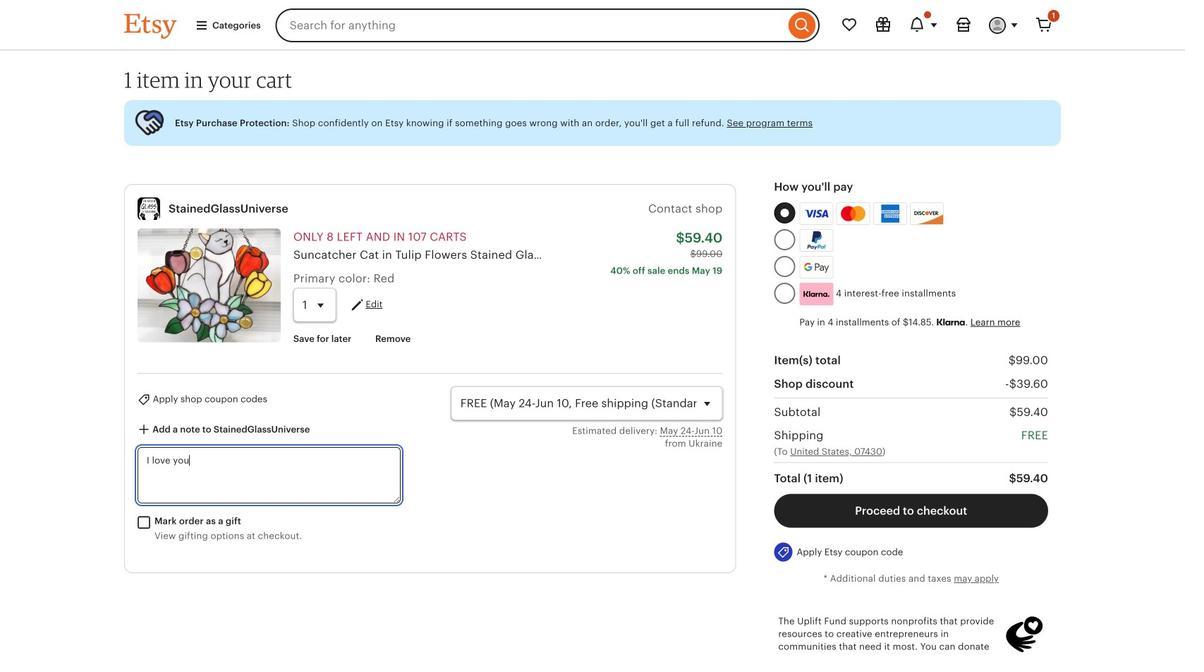 Task type: describe. For each thing, give the bounding box(es) containing it.
stainedglassuniverse image
[[138, 198, 160, 220]]



Task type: vqa. For each thing, say whether or not it's contained in the screenshot.
♥Advantages
no



Task type: locate. For each thing, give the bounding box(es) containing it.
Search for anything text field
[[276, 8, 785, 42]]

uplift fund image
[[1005, 615, 1044, 655]]

banner
[[99, 0, 1086, 51]]

suncatcher cat in tulip flowers stained glass window hanging decor cat art gift window panel glass wall window hangings mother's gift image
[[138, 229, 281, 342]]

None search field
[[276, 8, 820, 42]]

Add a note to StainedGlassUniverse (optional) text field
[[138, 447, 401, 504]]



